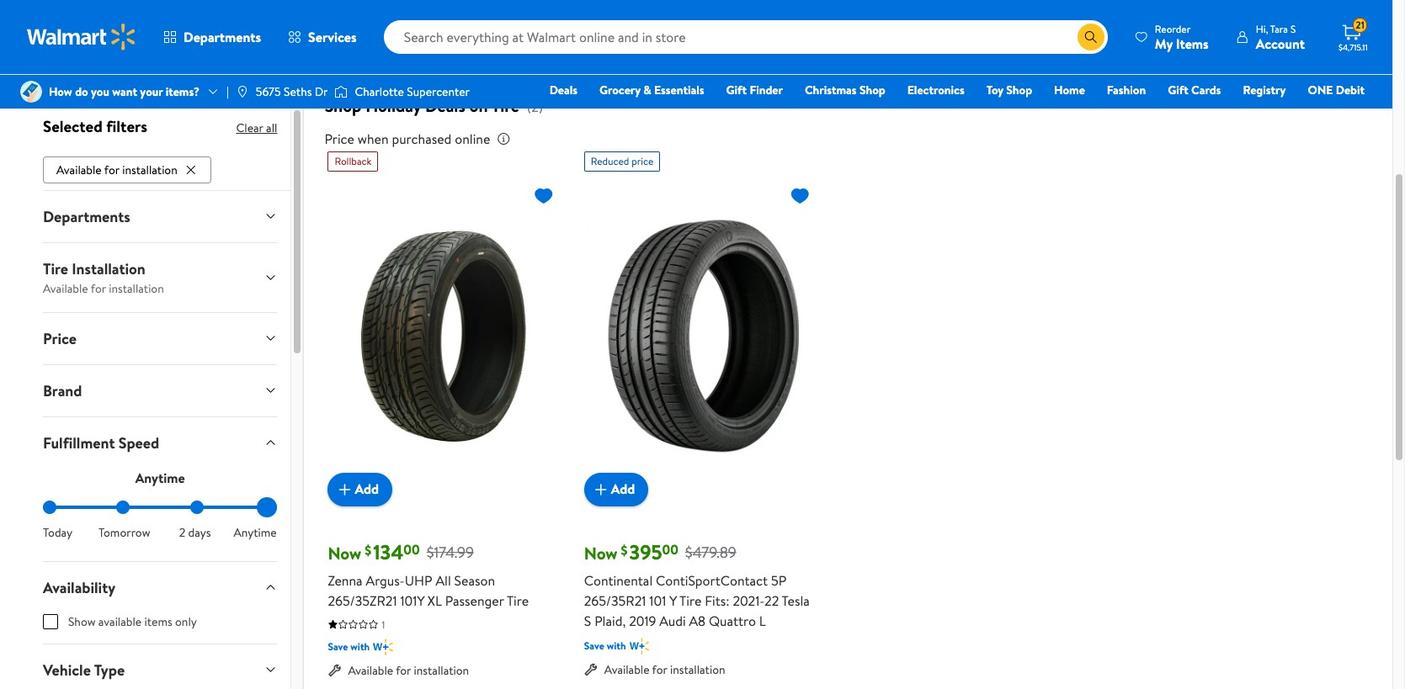 Task type: vqa. For each thing, say whether or not it's contained in the screenshot.
Now $34.99's the $49.99
no



Task type: locate. For each thing, give the bounding box(es) containing it.
installation down a8
[[670, 661, 725, 678]]

gift for gift cards
[[1168, 82, 1188, 98]]

00 for 395
[[662, 541, 678, 559]]

price up brand
[[43, 328, 77, 349]]

1 horizontal spatial 265/35r21
[[584, 592, 646, 610]]

1 horizontal spatial now
[[584, 542, 618, 565]]

1 horizontal spatial gift
[[1168, 82, 1188, 98]]

fulfillment speed tab
[[29, 417, 291, 469]]

265/35r21 down the continental
[[584, 592, 646, 610]]

add button up 134
[[328, 473, 392, 507]]

gift
[[726, 82, 747, 98], [1168, 82, 1188, 98]]

price inside dropdown button
[[43, 328, 77, 349]]

now up zenna
[[328, 542, 361, 565]]

deals link
[[542, 81, 585, 99]]

0 vertical spatial price
[[324, 130, 354, 148]]

holiday
[[365, 94, 421, 117]]

1 horizontal spatial price
[[324, 130, 354, 148]]

reduced price
[[591, 154, 654, 168]]

remove from favorites list, zenna argus-uhp all season 265/35zr21 101y xl passenger tire image
[[534, 185, 554, 206]]

2021-
[[733, 592, 764, 610]]

1 horizontal spatial add button
[[584, 473, 649, 507]]

for
[[104, 161, 119, 178], [91, 280, 106, 297], [652, 661, 667, 678], [396, 662, 411, 679]]

0 horizontal spatial now
[[328, 542, 361, 565]]

now inside now $ 395 00 $479.89 continental contisportcontact 5p 265/35r21 101 y tire fits: 2021-22 tesla s plaid, 2019 audi a8 quattro l
[[584, 542, 618, 565]]

availability button
[[29, 562, 291, 613]]

1 vertical spatial anytime
[[234, 524, 277, 541]]

tire left installation at the left top of the page
[[43, 258, 68, 279]]

installation
[[122, 161, 177, 178], [109, 280, 164, 297], [670, 661, 725, 678], [414, 662, 469, 679]]

filters
[[106, 115, 147, 137]]

0 vertical spatial |
[[351, 8, 354, 30]]

add up 134
[[355, 480, 379, 499]]

price
[[632, 154, 654, 168]]

fashion link
[[1099, 81, 1154, 99]]

available inside tire installation available for installation
[[43, 280, 88, 297]]

1 horizontal spatial 00
[[662, 541, 678, 559]]

installation inside button
[[122, 161, 177, 178]]

2 gift from the left
[[1168, 82, 1188, 98]]

contisportcontact
[[656, 571, 768, 590]]

s
[[1290, 21, 1296, 36], [584, 612, 591, 630]]

deals
[[549, 82, 578, 98], [425, 94, 465, 117]]

0 horizontal spatial s
[[584, 612, 591, 630]]

tire installation tab
[[29, 243, 291, 312]]

grocery & essentials link
[[592, 81, 712, 99]]

0 horizontal spatial |
[[226, 83, 229, 100]]

add to cart image for 395
[[591, 480, 611, 500]]

tire left size:
[[360, 8, 385, 30]]

Show available items only checkbox
[[43, 614, 58, 629]]

quattro
[[709, 612, 756, 630]]

size:
[[389, 8, 417, 30]]

265/35zr21
[[328, 592, 397, 610]]

deals right (2)
[[549, 82, 578, 98]]

1 vertical spatial departments
[[43, 206, 130, 227]]

when
[[358, 130, 389, 148]]

only
[[175, 613, 197, 630]]

available for installation down walmart plus image
[[604, 661, 725, 678]]

online
[[455, 130, 490, 148]]

with left walmart plus icon
[[350, 640, 370, 654]]

gift left cards
[[1168, 82, 1188, 98]]

fulfillment speed
[[43, 432, 159, 453]]

265/35r21
[[420, 8, 490, 30], [584, 592, 646, 610]]

0 vertical spatial anytime
[[135, 469, 185, 487]]

type
[[94, 660, 125, 681]]

 image for how do you want your items?
[[20, 81, 42, 103]]

add
[[355, 480, 379, 499], [611, 480, 635, 499]]

add to cart image for 134
[[335, 480, 355, 500]]

0 horizontal spatial  image
[[20, 81, 42, 103]]

0 horizontal spatial add to cart image
[[335, 480, 355, 500]]

one debit walmart+
[[1308, 82, 1365, 122]]

save with left walmart plus icon
[[328, 640, 370, 654]]

0 horizontal spatial 265/35r21
[[420, 8, 490, 30]]

0 horizontal spatial add
[[355, 480, 379, 499]]

how do you want your items?
[[49, 83, 200, 100]]

now up the continental
[[584, 542, 618, 565]]

toy shop
[[986, 82, 1032, 98]]

0 horizontal spatial save with
[[328, 640, 370, 654]]

1 horizontal spatial deals
[[549, 82, 578, 98]]

1 horizontal spatial with
[[607, 639, 626, 653]]

installation down xl
[[414, 662, 469, 679]]

0 horizontal spatial deals
[[425, 94, 465, 117]]

265/35r21 inside the 2024 aston martin dbs | tire size: 265/35r21 101z(y) these tires are a good fit
[[420, 8, 490, 30]]

1 vertical spatial 265/35r21
[[584, 592, 646, 610]]

available for installation list item
[[43, 153, 214, 183]]

departments button
[[150, 17, 275, 57], [29, 191, 291, 242]]

 image right the dr
[[335, 83, 348, 100]]

0 horizontal spatial with
[[350, 640, 370, 654]]

$ inside now $ 134 00 $174.99 zenna argus-uhp all season 265/35zr21 101y xl passenger tire
[[365, 541, 371, 560]]

price button
[[29, 313, 291, 364]]

available down walmart plus image
[[604, 661, 649, 678]]

1 horizontal spatial save with
[[584, 639, 626, 653]]

1 horizontal spatial add
[[611, 480, 635, 499]]

rollback
[[335, 154, 372, 168]]

add button up 395
[[584, 473, 649, 507]]

0 horizontal spatial departments
[[43, 206, 130, 227]]

available for installation down walmart plus icon
[[348, 662, 469, 679]]

0 vertical spatial 265/35r21
[[420, 8, 490, 30]]

walmart image
[[27, 24, 136, 51]]

add to cart image
[[335, 480, 355, 500], [591, 480, 611, 500]]

1 vertical spatial departments button
[[29, 191, 291, 242]]

gift inside 'link'
[[726, 82, 747, 98]]

anytime down anytime "radio" at the left bottom of page
[[234, 524, 277, 541]]

0 horizontal spatial shop
[[324, 94, 361, 117]]

clear
[[236, 120, 263, 136]]

0 horizontal spatial 00
[[404, 541, 420, 559]]

s left plaid,
[[584, 612, 591, 630]]

save with down plaid,
[[584, 639, 626, 653]]

shop for christmas shop
[[860, 82, 885, 98]]

save for walmart plus image
[[584, 639, 604, 653]]

$
[[365, 541, 371, 560], [621, 541, 628, 560]]

available for installation button
[[43, 156, 211, 183]]

1 horizontal spatial $
[[621, 541, 628, 560]]

walmart plus image
[[629, 638, 649, 655]]

vehicle
[[43, 660, 91, 681]]

0 horizontal spatial price
[[43, 328, 77, 349]]

purchased
[[392, 130, 452, 148]]

1 vertical spatial price
[[43, 328, 77, 349]]

with for walmart plus image
[[607, 639, 626, 653]]

gift left finder
[[726, 82, 747, 98]]

0 horizontal spatial add button
[[328, 473, 392, 507]]

price up rollback
[[324, 130, 354, 148]]

xl
[[427, 592, 442, 610]]

save left walmart plus icon
[[328, 640, 348, 654]]

you
[[91, 83, 109, 100]]

for inside tire installation available for installation
[[91, 280, 106, 297]]

(2)
[[527, 98, 543, 116]]

Anytime radio
[[264, 501, 277, 514]]

$ inside now $ 395 00 $479.89 continental contisportcontact 5p 265/35r21 101 y tire fits: 2021-22 tesla s plaid, 2019 audi a8 quattro l
[[621, 541, 628, 560]]

selected
[[43, 115, 102, 137]]

2 horizontal spatial shop
[[1006, 82, 1032, 98]]

1 horizontal spatial departments
[[184, 28, 261, 46]]

1 add button from the left
[[328, 473, 392, 507]]

available for installation down "filters"
[[56, 161, 177, 178]]

1 vertical spatial |
[[226, 83, 229, 100]]

00
[[404, 541, 420, 559], [662, 541, 678, 559]]

available down walmart plus icon
[[348, 662, 393, 679]]

one debit link
[[1300, 81, 1372, 99]]

| right dbs
[[351, 8, 354, 30]]

 image left how
[[20, 81, 42, 103]]

00 left $479.89
[[662, 541, 678, 559]]

$ left 134
[[365, 541, 371, 560]]

availability
[[43, 577, 115, 598]]

1 00 from the left
[[404, 541, 420, 559]]

1 horizontal spatial anytime
[[234, 524, 277, 541]]

anytime
[[135, 469, 185, 487], [234, 524, 277, 541]]

| inside the 2024 aston martin dbs | tire size: 265/35r21 101z(y) these tires are a good fit
[[351, 8, 354, 30]]

vehicle type tab
[[29, 645, 291, 689]]

1 horizontal spatial |
[[351, 8, 354, 30]]

shop for toy shop
[[1006, 82, 1032, 98]]

1 horizontal spatial  image
[[335, 83, 348, 100]]

uhp
[[405, 571, 432, 590]]

save down plaid,
[[584, 639, 604, 653]]

price tab
[[29, 313, 291, 364]]

add up 395
[[611, 480, 635, 499]]

None radio
[[190, 501, 204, 514]]

1
[[382, 618, 385, 632]]

1 horizontal spatial s
[[1290, 21, 1296, 36]]

items?
[[166, 83, 200, 100]]

reduced
[[591, 154, 629, 168]]

 image
[[20, 81, 42, 103], [335, 83, 348, 100]]

gift finder link
[[719, 81, 790, 99]]

Tomorrow radio
[[117, 501, 130, 514]]

now inside now $ 134 00 $174.99 zenna argus-uhp all season 265/35zr21 101y xl passenger tire
[[328, 542, 361, 565]]

0 horizontal spatial save
[[328, 640, 348, 654]]

change button
[[1270, 16, 1336, 43]]

shop up when
[[324, 94, 361, 117]]

1 horizontal spatial shop
[[860, 82, 885, 98]]

s right tara
[[1290, 21, 1296, 36]]

1 horizontal spatial add to cart image
[[591, 480, 611, 500]]

2 00 from the left
[[662, 541, 678, 559]]

00 up uhp
[[404, 541, 420, 559]]

0 vertical spatial departments button
[[150, 17, 275, 57]]

save with for walmart plus icon
[[328, 640, 370, 654]]

selected filters
[[43, 115, 147, 137]]

with left walmart plus image
[[607, 639, 626, 653]]

265/35r21 right size:
[[420, 8, 490, 30]]

for down 101y
[[396, 662, 411, 679]]

all
[[436, 571, 451, 590]]

 image
[[236, 85, 249, 98]]

departments tab
[[29, 191, 291, 242]]

00 inside now $ 134 00 $174.99 zenna argus-uhp all season 265/35zr21 101y xl passenger tire
[[404, 541, 420, 559]]

2 add to cart image from the left
[[591, 480, 611, 500]]

anytime down speed
[[135, 469, 185, 487]]

how fast do you want your order? option group
[[43, 501, 277, 541]]

remove from favorites list, continental contisportcontact 5p 265/35r21 101 y tire fits: 2021-22 tesla s plaid, 2019 audi a8 quattro l image
[[790, 185, 810, 206]]

shop right christmas
[[860, 82, 885, 98]]

installation down installation at the left top of the page
[[109, 280, 164, 297]]

1 horizontal spatial save
[[584, 639, 604, 653]]

tire right passenger
[[507, 592, 529, 610]]

all
[[266, 120, 277, 136]]

available
[[98, 613, 142, 630]]

1 $ from the left
[[365, 541, 371, 560]]

one
[[1308, 82, 1333, 98]]

1 now from the left
[[328, 542, 361, 565]]

available down the selected
[[56, 161, 102, 178]]

save for walmart plus icon
[[328, 640, 348, 654]]

shop right toy
[[1006, 82, 1032, 98]]

installation inside tire installation available for installation
[[109, 280, 164, 297]]

1 gift from the left
[[726, 82, 747, 98]]

None range field
[[43, 506, 277, 509]]

1 vertical spatial s
[[584, 612, 591, 630]]

00 inside now $ 395 00 $479.89 continental contisportcontact 5p 265/35r21 101 y tire fits: 2021-22 tesla s plaid, 2019 audi a8 quattro l
[[662, 541, 678, 559]]

 image for charlotte supercenter
[[335, 83, 348, 100]]

installation up departments tab
[[122, 161, 177, 178]]

aston
[[185, 5, 237, 33]]

supercenter
[[407, 83, 470, 100]]

2 now from the left
[[584, 542, 618, 565]]

available down installation at the left top of the page
[[43, 280, 88, 297]]

$ left 395
[[621, 541, 628, 560]]

add button
[[328, 473, 392, 507], [584, 473, 649, 507]]

clear all button
[[236, 114, 277, 141]]

0 horizontal spatial gift
[[726, 82, 747, 98]]

a
[[232, 31, 239, 52]]

tire right the y
[[679, 592, 702, 610]]

|
[[351, 8, 354, 30], [226, 83, 229, 100]]

toy shop link
[[979, 81, 1040, 99]]

0 horizontal spatial $
[[365, 541, 371, 560]]

0 vertical spatial s
[[1290, 21, 1296, 36]]

finder
[[750, 82, 783, 98]]

2024 aston martin dbs | tire size: 265/35r21 101z(y) these tires are a good fit
[[134, 5, 540, 52]]

now $ 134 00 $174.99 zenna argus-uhp all season 265/35zr21 101y xl passenger tire
[[328, 538, 529, 610]]

add for 395
[[611, 480, 635, 499]]

tara
[[1270, 21, 1288, 36]]

1 add to cart image from the left
[[335, 480, 355, 500]]

brand button
[[29, 365, 291, 416]]

101y
[[400, 592, 424, 610]]

395
[[629, 538, 662, 566]]

deals left on in the top of the page
[[425, 94, 465, 117]]

2 $ from the left
[[621, 541, 628, 560]]

0 horizontal spatial available for installation
[[56, 161, 177, 178]]

2 days
[[179, 524, 211, 541]]

tire installation available for installation
[[43, 258, 164, 297]]

1 add from the left
[[355, 480, 379, 499]]

2 add button from the left
[[584, 473, 649, 507]]

| left "5675"
[[226, 83, 229, 100]]

2 add from the left
[[611, 480, 635, 499]]

for down "filters"
[[104, 161, 119, 178]]

1 horizontal spatial available for installation
[[348, 662, 469, 679]]

show available items only
[[68, 613, 197, 630]]

for down installation at the left top of the page
[[91, 280, 106, 297]]



Task type: describe. For each thing, give the bounding box(es) containing it.
audi
[[659, 612, 686, 630]]

registry link
[[1235, 81, 1293, 99]]

add button for 395
[[584, 473, 649, 507]]

tires
[[175, 31, 204, 52]]

Walmart Site-Wide search field
[[384, 20, 1108, 54]]

walmart plus image
[[373, 639, 393, 656]]

for down audi
[[652, 661, 667, 678]]

available inside button
[[56, 161, 102, 178]]

applied filters section element
[[43, 115, 147, 137]]

want
[[112, 83, 137, 100]]

are
[[208, 31, 228, 52]]

account
[[1256, 34, 1305, 53]]

Search search field
[[384, 20, 1108, 54]]

christmas shop
[[805, 82, 885, 98]]

vehicle type button
[[29, 645, 291, 689]]

now $ 395 00 $479.89 continental contisportcontact 5p 265/35r21 101 y tire fits: 2021-22 tesla s plaid, 2019 audi a8 quattro l
[[584, 538, 810, 630]]

vehicle type: car and truck image
[[56, 1, 114, 58]]

y
[[669, 592, 677, 610]]

with for walmart plus icon
[[350, 640, 370, 654]]

seths
[[284, 83, 312, 100]]

tire inside tire installation available for installation
[[43, 258, 68, 279]]

$4,715.11
[[1339, 41, 1368, 53]]

fashion
[[1107, 82, 1146, 98]]

items
[[1176, 34, 1209, 53]]

availability tab
[[29, 562, 291, 613]]

$479.89
[[685, 543, 736, 564]]

for inside button
[[104, 161, 119, 178]]

debit
[[1336, 82, 1365, 98]]

price for price
[[43, 328, 77, 349]]

gift for gift finder
[[726, 82, 747, 98]]

christmas shop link
[[797, 81, 893, 99]]

tire inside the 2024 aston martin dbs | tire size: 265/35r21 101z(y) these tires are a good fit
[[360, 8, 385, 30]]

s inside now $ 395 00 $479.89 continental contisportcontact 5p 265/35r21 101 y tire fits: 2021-22 tesla s plaid, 2019 audi a8 quattro l
[[584, 612, 591, 630]]

departments inside tab
[[43, 206, 130, 227]]

services
[[308, 28, 357, 46]]

season
[[454, 571, 495, 590]]

registry
[[1243, 82, 1286, 98]]

walmart+ link
[[1307, 104, 1372, 123]]

price when purchased online
[[324, 130, 490, 148]]

brand
[[43, 380, 82, 401]]

21
[[1356, 18, 1365, 32]]

$ for 395
[[621, 541, 628, 560]]

add button for 134
[[328, 473, 392, 507]]

&
[[643, 82, 651, 98]]

vehicle type
[[43, 660, 125, 681]]

tire inside now $ 134 00 $174.99 zenna argus-uhp all season 265/35zr21 101y xl passenger tire
[[507, 592, 529, 610]]

5p
[[771, 571, 786, 590]]

2
[[179, 524, 185, 541]]

2019
[[629, 612, 656, 630]]

installation
[[72, 258, 145, 279]]

$ for 134
[[365, 541, 371, 560]]

22
[[764, 592, 779, 610]]

zenna
[[328, 571, 363, 590]]

now for 395
[[584, 542, 618, 565]]

do
[[75, 83, 88, 100]]

0 vertical spatial departments
[[184, 28, 261, 46]]

cards
[[1191, 82, 1221, 98]]

plaid,
[[594, 612, 626, 630]]

265/35r21 inside now $ 395 00 $479.89 continental contisportcontact 5p 265/35r21 101 y tire fits: 2021-22 tesla s plaid, 2019 audi a8 quattro l
[[584, 592, 646, 610]]

134
[[373, 538, 404, 566]]

5675
[[256, 83, 281, 100]]

tesla
[[782, 592, 810, 610]]

items
[[144, 613, 172, 630]]

add for 134
[[355, 480, 379, 499]]

anytime inside "how fast do you want your order?" option group
[[234, 524, 277, 541]]

show
[[68, 613, 96, 630]]

today
[[43, 524, 72, 541]]

christmas
[[805, 82, 857, 98]]

toy
[[986, 82, 1003, 98]]

101z(y)
[[494, 8, 540, 30]]

a8
[[689, 612, 706, 630]]

home
[[1054, 82, 1085, 98]]

dbs
[[306, 5, 344, 33]]

fulfillment speed button
[[29, 417, 291, 469]]

save with for walmart plus image
[[584, 639, 626, 653]]

Today radio
[[43, 501, 56, 514]]

good
[[243, 31, 276, 52]]

shop holiday deals on tire (2)
[[324, 94, 543, 117]]

available for installation inside button
[[56, 161, 177, 178]]

tomorrow
[[98, 524, 150, 541]]

search icon image
[[1084, 30, 1098, 44]]

speed
[[119, 432, 159, 453]]

on
[[469, 94, 488, 117]]

hi,
[[1256, 21, 1268, 36]]

continental contisportcontact 5p 265/35r21 101 y tire fits: 2021-22 tesla s plaid, 2019 audi a8 quattro l image
[[584, 179, 817, 493]]

charlotte
[[355, 83, 404, 100]]

s inside hi, tara s account
[[1290, 21, 1296, 36]]

electronics link
[[900, 81, 972, 99]]

zenna argus-uhp all season 265/35zr21 101y xl passenger tire image
[[328, 179, 560, 493]]

charlotte supercenter
[[355, 83, 470, 100]]

0 horizontal spatial anytime
[[135, 469, 185, 487]]

days
[[188, 524, 211, 541]]

your
[[140, 83, 163, 100]]

tire inside now $ 395 00 $479.89 continental contisportcontact 5p 265/35r21 101 y tire fits: 2021-22 tesla s plaid, 2019 audi a8 quattro l
[[679, 592, 702, 610]]

2 horizontal spatial available for installation
[[604, 661, 725, 678]]

00 for 134
[[404, 541, 420, 559]]

now for 134
[[328, 542, 361, 565]]

101
[[649, 592, 666, 610]]

fits:
[[705, 592, 730, 610]]

dr
[[315, 83, 328, 100]]

gift cards link
[[1160, 81, 1229, 99]]

price for price when purchased online
[[324, 130, 354, 148]]

brand tab
[[29, 365, 291, 416]]

legal information image
[[497, 132, 510, 146]]

gift finder
[[726, 82, 783, 98]]

hi, tara s account
[[1256, 21, 1305, 53]]

clear all
[[236, 120, 277, 136]]

5675 seths dr
[[256, 83, 328, 100]]

argus-
[[366, 571, 405, 590]]

2024
[[134, 5, 180, 33]]

change
[[1283, 21, 1323, 38]]

tire right on in the top of the page
[[491, 94, 519, 117]]

electronics
[[907, 82, 964, 98]]

grocery & essentials
[[599, 82, 704, 98]]



